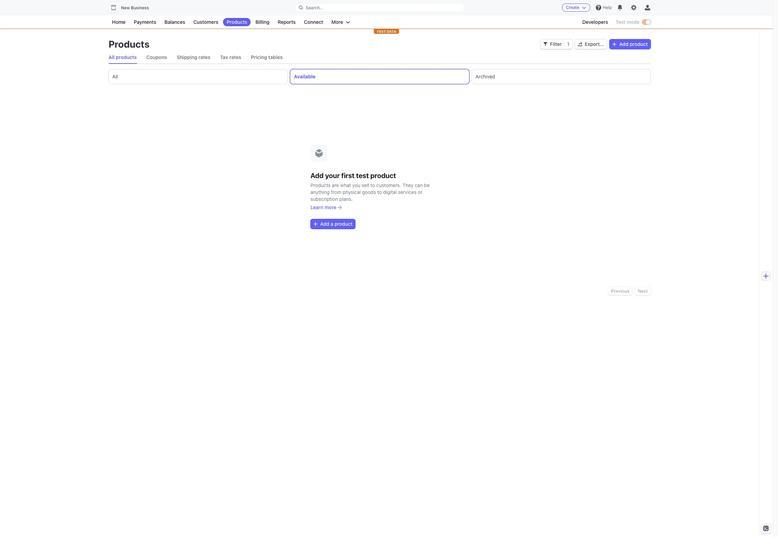 Task type: locate. For each thing, give the bounding box(es) containing it.
add down test
[[619, 41, 629, 47]]

archived
[[476, 74, 495, 79]]

1 svg image from the left
[[578, 42, 582, 46]]

customers.
[[376, 182, 401, 188]]

add for add your first test product
[[311, 171, 324, 179]]

previous
[[611, 288, 630, 294]]

products up products
[[109, 38, 149, 50]]

0 vertical spatial products
[[227, 19, 247, 25]]

svg image
[[578, 42, 582, 46], [613, 42, 617, 46]]

to right sell at the left
[[371, 182, 375, 188]]

learn more link
[[311, 204, 342, 211]]

1 horizontal spatial rates
[[229, 54, 241, 60]]

rates for tax rates
[[229, 54, 241, 60]]

svg image inside add a product 'link'
[[313, 222, 317, 226]]

1 rates from the left
[[199, 54, 210, 60]]

test
[[356, 171, 369, 179]]

shipping
[[177, 54, 197, 60]]

rates right tax
[[229, 54, 241, 60]]

rates right shipping
[[199, 54, 210, 60]]

rates
[[199, 54, 210, 60], [229, 54, 241, 60]]

2 rates from the left
[[229, 54, 241, 60]]

0 horizontal spatial to
[[371, 182, 375, 188]]

export... button
[[575, 39, 607, 49]]

svg image left add product
[[613, 42, 617, 46]]

you
[[352, 182, 360, 188]]

svg image left filter
[[543, 42, 547, 46]]

from
[[331, 189, 341, 195]]

to left digital
[[377, 189, 382, 195]]

product right a
[[335, 221, 353, 227]]

next
[[638, 288, 648, 294]]

0 vertical spatial all
[[109, 54, 115, 60]]

0 horizontal spatial product
[[335, 221, 353, 227]]

export...
[[585, 41, 604, 47]]

1 vertical spatial svg image
[[313, 222, 317, 226]]

products inside products are what you sell to customers. they can be anything from physical goods to digital services or subscription plans.
[[311, 182, 331, 188]]

all button
[[109, 69, 287, 84]]

shipping rates
[[177, 54, 210, 60]]

add product
[[619, 41, 648, 47]]

reports link
[[274, 18, 299, 26]]

more
[[325, 204, 336, 210]]

connect
[[304, 19, 323, 25]]

0 vertical spatial svg image
[[543, 42, 547, 46]]

2 vertical spatial product
[[335, 221, 353, 227]]

tax rates link
[[220, 51, 241, 64]]

0 horizontal spatial svg image
[[578, 42, 582, 46]]

product
[[630, 41, 648, 47], [370, 171, 396, 179], [335, 221, 353, 227]]

0 vertical spatial add
[[619, 41, 629, 47]]

shipping rates link
[[177, 51, 210, 64]]

add left your
[[311, 171, 324, 179]]

tab list
[[109, 51, 651, 64], [109, 69, 651, 84]]

0 vertical spatial product
[[630, 41, 648, 47]]

Search… search field
[[295, 3, 464, 12]]

payments
[[134, 19, 156, 25]]

all left products
[[109, 54, 115, 60]]

products
[[116, 54, 137, 60]]

1 horizontal spatial svg image
[[613, 42, 617, 46]]

product down mode
[[630, 41, 648, 47]]

svg image for export...
[[578, 42, 582, 46]]

svg image
[[543, 42, 547, 46], [313, 222, 317, 226]]

1 vertical spatial to
[[377, 189, 382, 195]]

customers link
[[190, 18, 222, 26]]

coupons
[[146, 54, 167, 60]]

tab list containing all products
[[109, 51, 651, 64]]

0 horizontal spatial svg image
[[313, 222, 317, 226]]

svg image left a
[[313, 222, 317, 226]]

to
[[371, 182, 375, 188], [377, 189, 382, 195]]

all down all products link
[[112, 74, 118, 79]]

mode
[[627, 19, 640, 25]]

what
[[340, 182, 351, 188]]

all inside button
[[112, 74, 118, 79]]

balances link
[[161, 18, 189, 26]]

add a product link
[[311, 219, 355, 229]]

pricing tables
[[251, 54, 283, 60]]

subscription
[[311, 196, 338, 202]]

Search… text field
[[295, 3, 464, 12]]

products
[[227, 19, 247, 25], [109, 38, 149, 50], [311, 182, 331, 188]]

1 horizontal spatial products
[[227, 19, 247, 25]]

available button
[[290, 69, 469, 84]]

0 vertical spatial to
[[371, 182, 375, 188]]

products left billing
[[227, 19, 247, 25]]

1 tab list from the top
[[109, 51, 651, 64]]

product up customers.
[[370, 171, 396, 179]]

1 vertical spatial add
[[311, 171, 324, 179]]

create button
[[562, 3, 590, 12]]

all
[[109, 54, 115, 60], [112, 74, 118, 79]]

add product link
[[610, 39, 651, 49]]

add a product
[[320, 221, 353, 227]]

1 vertical spatial product
[[370, 171, 396, 179]]

add your first test product
[[311, 171, 396, 179]]

1 vertical spatial tab list
[[109, 69, 651, 84]]

2 vertical spatial add
[[320, 221, 329, 227]]

coupons link
[[146, 51, 167, 64]]

0 vertical spatial tab list
[[109, 51, 651, 64]]

1 vertical spatial all
[[112, 74, 118, 79]]

billing
[[256, 19, 269, 25]]

0 horizontal spatial rates
[[199, 54, 210, 60]]

2 svg image from the left
[[613, 42, 617, 46]]

1 vertical spatial products
[[109, 38, 149, 50]]

connect link
[[301, 18, 327, 26]]

2 tab list from the top
[[109, 69, 651, 84]]

2 horizontal spatial product
[[630, 41, 648, 47]]

physical
[[343, 189, 361, 195]]

add
[[619, 41, 629, 47], [311, 171, 324, 179], [320, 221, 329, 227]]

svg image right 1
[[578, 42, 582, 46]]

products up 'anything' on the left top of page
[[311, 182, 331, 188]]

svg image inside add product link
[[613, 42, 617, 46]]

archived button
[[472, 69, 651, 84]]

1
[[567, 41, 570, 47]]

add left a
[[320, 221, 329, 227]]

svg image inside export... "popup button"
[[578, 42, 582, 46]]

first
[[341, 171, 355, 179]]

add inside 'link'
[[320, 221, 329, 227]]

2 vertical spatial products
[[311, 182, 331, 188]]

2 horizontal spatial products
[[311, 182, 331, 188]]

learn
[[311, 204, 323, 210]]



Task type: describe. For each thing, give the bounding box(es) containing it.
a
[[331, 221, 333, 227]]

business
[[131, 5, 149, 10]]

tax
[[220, 54, 228, 60]]

services
[[398, 189, 417, 195]]

rates for shipping rates
[[199, 54, 210, 60]]

your
[[325, 171, 340, 179]]

help
[[603, 5, 612, 10]]

balances
[[165, 19, 185, 25]]

more
[[332, 19, 343, 25]]

payments link
[[130, 18, 160, 26]]

customers
[[193, 19, 218, 25]]

all for all products
[[109, 54, 115, 60]]

tax rates
[[220, 54, 241, 60]]

previous button
[[608, 287, 632, 295]]

learn more
[[311, 204, 336, 210]]

more button
[[328, 18, 354, 26]]

add for add product
[[619, 41, 629, 47]]

svg image for add product
[[613, 42, 617, 46]]

data
[[387, 29, 396, 33]]

anything
[[311, 189, 330, 195]]

new business
[[121, 5, 149, 10]]

home link
[[109, 18, 129, 26]]

reports
[[278, 19, 296, 25]]

product inside add a product 'link'
[[335, 221, 353, 227]]

test data
[[377, 29, 396, 33]]

tables
[[268, 54, 283, 60]]

are
[[332, 182, 339, 188]]

help button
[[593, 2, 615, 13]]

test mode
[[616, 19, 640, 25]]

product inside add product link
[[630, 41, 648, 47]]

be
[[424, 182, 430, 188]]

test
[[616, 19, 625, 25]]

add for add a product
[[320, 221, 329, 227]]

pricing tables link
[[251, 51, 283, 64]]

1 horizontal spatial svg image
[[543, 42, 547, 46]]

home
[[112, 19, 126, 25]]

available
[[294, 74, 315, 79]]

test
[[377, 29, 386, 33]]

plans.
[[339, 196, 353, 202]]

sell
[[362, 182, 369, 188]]

billing link
[[252, 18, 273, 26]]

or
[[418, 189, 422, 195]]

0 horizontal spatial products
[[109, 38, 149, 50]]

new business button
[[109, 3, 156, 12]]

all products
[[109, 54, 137, 60]]

pricing
[[251, 54, 267, 60]]

next button
[[635, 287, 651, 295]]

filter
[[550, 41, 562, 47]]

developers
[[582, 19, 608, 25]]

search…
[[306, 5, 323, 10]]

products link
[[223, 18, 251, 26]]

all for all
[[112, 74, 118, 79]]

developers link
[[579, 18, 612, 26]]

new
[[121, 5, 130, 10]]

digital
[[383, 189, 397, 195]]

can
[[415, 182, 423, 188]]

products are what you sell to customers. they can be anything from physical goods to digital services or subscription plans.
[[311, 182, 430, 202]]

1 horizontal spatial to
[[377, 189, 382, 195]]

create
[[566, 5, 579, 10]]

all products link
[[109, 51, 137, 64]]

they
[[402, 182, 413, 188]]

1 horizontal spatial product
[[370, 171, 396, 179]]

tab list containing all
[[109, 69, 651, 84]]

goods
[[362, 189, 376, 195]]



Task type: vqa. For each thing, say whether or not it's contained in the screenshot.
second "TAB LIST" from the bottom of the page
yes



